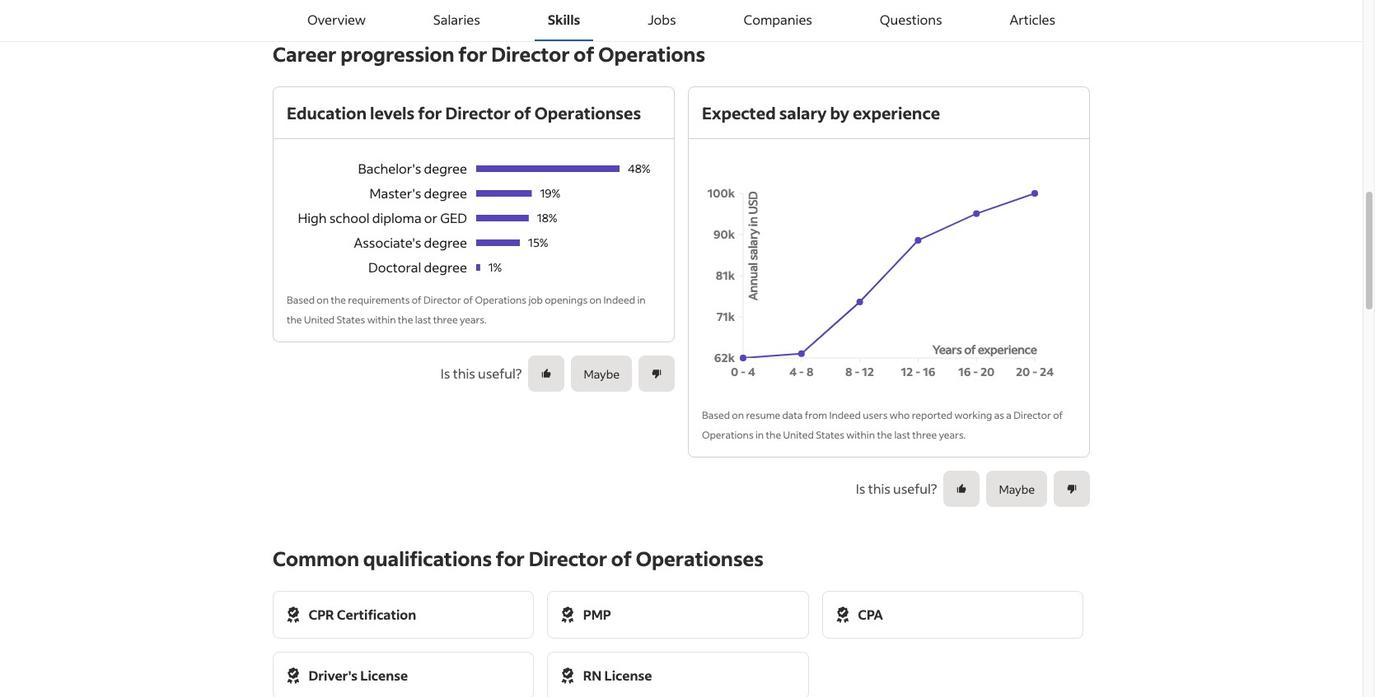 Task type: vqa. For each thing, say whether or not it's contained in the screenshot.
RN at the left of the page
yes



Task type: locate. For each thing, give the bounding box(es) containing it.
yes, it's helpful. image
[[956, 484, 968, 495]]

1 vertical spatial is
[[856, 480, 866, 498]]

within down requirements
[[367, 314, 396, 326]]

0 horizontal spatial states
[[337, 314, 365, 326]]

career progression for director of operations
[[273, 41, 705, 67]]

driver's license
[[309, 667, 408, 685]]

0 vertical spatial in
[[637, 294, 646, 307]]

on for education levels for director of operationses
[[317, 294, 329, 307]]

within inside the 'based on the requirements of director of operations job openings on indeed in the united states within the last three years.'
[[367, 314, 396, 326]]

indeed right openings
[[604, 294, 635, 307]]

companies
[[744, 11, 812, 28]]

1 vertical spatial operationses
[[636, 546, 764, 572]]

1 horizontal spatial states
[[816, 429, 845, 442]]

1 horizontal spatial for
[[458, 41, 487, 67]]

indeed inside the 'based on the requirements of director of operations job openings on indeed in the united states within the last three years.'
[[604, 294, 635, 307]]

1 vertical spatial united
[[783, 429, 814, 442]]

based on the requirements of director of operations job openings on indeed in the united states within the last three years.
[[287, 294, 646, 326]]

is this useful? for director
[[441, 365, 522, 382]]

states down requirements
[[337, 314, 365, 326]]

0 vertical spatial for
[[458, 41, 487, 67]]

salaries
[[433, 11, 480, 28]]

0 vertical spatial maybe button
[[571, 356, 632, 392]]

0 vertical spatial this
[[453, 365, 475, 382]]

0 vertical spatial indeed
[[604, 294, 635, 307]]

1 vertical spatial states
[[816, 429, 845, 442]]

0 horizontal spatial license
[[360, 667, 408, 685]]

1 vertical spatial maybe button
[[987, 471, 1047, 508]]

1 vertical spatial last
[[894, 429, 911, 442]]

is this useful? down based on resume data from indeed users who reported working as a director of operations in the united states within the last three years.
[[856, 480, 937, 498]]

1 vertical spatial is this useful?
[[856, 480, 937, 498]]

1 horizontal spatial is this useful?
[[856, 480, 937, 498]]

maybe button
[[571, 356, 632, 392], [987, 471, 1047, 508]]

on left requirements
[[317, 294, 329, 307]]

the
[[331, 294, 346, 307], [287, 314, 302, 326], [398, 314, 413, 326], [766, 429, 781, 442], [877, 429, 892, 442]]

1 vertical spatial three
[[912, 429, 937, 442]]

common
[[273, 546, 359, 572]]

three
[[433, 314, 458, 326], [912, 429, 937, 442]]

based left requirements
[[287, 294, 315, 307]]

1 horizontal spatial is
[[856, 480, 866, 498]]

career
[[273, 41, 337, 67]]

is this useful? down the 'based on the requirements of director of operations job openings on indeed in the united states within the last three years.'
[[441, 365, 522, 382]]

director down skills
[[491, 41, 570, 67]]

indeed right from
[[829, 410, 861, 422]]

0 horizontal spatial three
[[433, 314, 458, 326]]

useful? for director
[[478, 365, 522, 382]]

maybe
[[584, 366, 620, 382], [999, 482, 1035, 497]]

0 horizontal spatial last
[[415, 314, 431, 326]]

of inside based on resume data from indeed users who reported working as a director of operations in the united states within the last three years.
[[1053, 410, 1063, 422]]

working
[[955, 410, 992, 422]]

on inside based on resume data from indeed users who reported working as a director of operations in the united states within the last three years.
[[732, 410, 744, 422]]

users
[[863, 410, 888, 422]]

articles link
[[997, 0, 1069, 41]]

0 vertical spatial based
[[287, 294, 315, 307]]

license right rn
[[604, 667, 652, 685]]

based on resume data from indeed users who reported working as a director of operations in the united states within the last three years.
[[702, 410, 1063, 442]]

0 horizontal spatial is
[[441, 365, 450, 382]]

three inside based on resume data from indeed users who reported working as a director of operations in the united states within the last three years.
[[912, 429, 937, 442]]

on for expected salary by experience
[[732, 410, 744, 422]]

on
[[317, 294, 329, 307], [590, 294, 602, 307], [732, 410, 744, 422]]

in down resume
[[756, 429, 764, 442]]

1 vertical spatial indeed
[[829, 410, 861, 422]]

this for director
[[453, 365, 475, 382]]

based inside the 'based on the requirements of director of operations job openings on indeed in the united states within the last three years.'
[[287, 294, 315, 307]]

this
[[453, 365, 475, 382], [868, 480, 891, 498]]

0 horizontal spatial for
[[418, 102, 442, 124]]

1 vertical spatial no, it's not helpful. image
[[1066, 484, 1078, 495]]

on right openings
[[590, 294, 602, 307]]

0 horizontal spatial years.
[[460, 314, 487, 326]]

no, it's not helpful. image
[[651, 368, 663, 380], [1066, 484, 1078, 495]]

1 horizontal spatial in
[[756, 429, 764, 442]]

1 horizontal spatial indeed
[[829, 410, 861, 422]]

education levels for director of operationses
[[287, 102, 641, 124]]

0 vertical spatial maybe
[[584, 366, 620, 382]]

2 horizontal spatial for
[[496, 546, 525, 572]]

0 vertical spatial three
[[433, 314, 458, 326]]

0 vertical spatial within
[[367, 314, 396, 326]]

companies link
[[731, 0, 826, 41]]

experience
[[853, 102, 940, 124]]

0 horizontal spatial no, it's not helpful. image
[[651, 368, 663, 380]]

1 vertical spatial operations
[[475, 294, 527, 307]]

0 horizontal spatial useful?
[[478, 365, 522, 382]]

for for progression
[[458, 41, 487, 67]]

2 vertical spatial for
[[496, 546, 525, 572]]

in
[[637, 294, 646, 307], [756, 429, 764, 442]]

expected salary by experience
[[702, 102, 940, 124]]

1 horizontal spatial maybe button
[[987, 471, 1047, 508]]

indeed
[[604, 294, 635, 307], [829, 410, 861, 422]]

1 horizontal spatial no, it's not helpful. image
[[1066, 484, 1078, 495]]

certification
[[337, 606, 416, 624]]

0 vertical spatial operationses
[[535, 102, 641, 124]]

1 horizontal spatial maybe
[[999, 482, 1035, 497]]

director up pmp
[[529, 546, 607, 572]]

1 horizontal spatial based
[[702, 410, 730, 422]]

director
[[491, 41, 570, 67], [445, 102, 511, 124], [424, 294, 461, 307], [1014, 410, 1051, 422], [529, 546, 607, 572]]

0 horizontal spatial based
[[287, 294, 315, 307]]

0 vertical spatial years.
[[460, 314, 487, 326]]

1 horizontal spatial within
[[846, 429, 875, 442]]

articles
[[1010, 11, 1056, 28]]

maybe button right yes, it's helpful. icon at left
[[571, 356, 632, 392]]

maybe right yes, it's helpful. image
[[999, 482, 1035, 497]]

0 horizontal spatial maybe
[[584, 366, 620, 382]]

united
[[304, 314, 335, 326], [783, 429, 814, 442]]

years. inside the 'based on the requirements of director of operations job openings on indeed in the united states within the last three years.'
[[460, 314, 487, 326]]

0 horizontal spatial on
[[317, 294, 329, 307]]

based inside based on resume data from indeed users who reported working as a director of operations in the united states within the last three years.
[[702, 410, 730, 422]]

is
[[441, 365, 450, 382], [856, 480, 866, 498]]

0 horizontal spatial united
[[304, 314, 335, 326]]

cpr
[[309, 606, 334, 624]]

years.
[[460, 314, 487, 326], [939, 429, 966, 442]]

levels
[[370, 102, 415, 124]]

1 horizontal spatial three
[[912, 429, 937, 442]]

1 horizontal spatial license
[[604, 667, 652, 685]]

this down based on resume data from indeed users who reported working as a director of operations in the united states within the last three years.
[[868, 480, 891, 498]]

jobs link
[[635, 0, 689, 41]]

1 vertical spatial maybe
[[999, 482, 1035, 497]]

0 horizontal spatial is this useful?
[[441, 365, 522, 382]]

maybe for education levels for director of operationses
[[584, 366, 620, 382]]

rn
[[583, 667, 602, 685]]

resume
[[746, 410, 780, 422]]

is for experience
[[856, 480, 866, 498]]

0 vertical spatial last
[[415, 314, 431, 326]]

0 vertical spatial useful?
[[478, 365, 522, 382]]

from
[[805, 410, 827, 422]]

based
[[287, 294, 315, 307], [702, 410, 730, 422]]

common qualifications for director of operationses
[[273, 546, 764, 572]]

maybe right yes, it's helpful. icon at left
[[584, 366, 620, 382]]

in right openings
[[637, 294, 646, 307]]

in inside based on resume data from indeed users who reported working as a director of operations in the united states within the last three years.
[[756, 429, 764, 442]]

1 horizontal spatial useful?
[[893, 480, 937, 498]]

0 horizontal spatial maybe button
[[571, 356, 632, 392]]

last
[[415, 314, 431, 326], [894, 429, 911, 442]]

0 horizontal spatial within
[[367, 314, 396, 326]]

1 horizontal spatial this
[[868, 480, 891, 498]]

useful? for experience
[[893, 480, 937, 498]]

operations down jobs on the top left of the page
[[598, 41, 705, 67]]

states
[[337, 314, 365, 326], [816, 429, 845, 442]]

useful? left yes, it's helpful. icon at left
[[478, 365, 522, 382]]

0 vertical spatial operations
[[598, 41, 705, 67]]

director right requirements
[[424, 294, 461, 307]]

based left resume
[[702, 410, 730, 422]]

operations inside based on resume data from indeed users who reported working as a director of operations in the united states within the last three years.
[[702, 429, 754, 442]]

states down from
[[816, 429, 845, 442]]

director for progression
[[491, 41, 570, 67]]

within down users at the right
[[846, 429, 875, 442]]

0 horizontal spatial indeed
[[604, 294, 635, 307]]

0 vertical spatial is this useful?
[[441, 365, 522, 382]]

based for education
[[287, 294, 315, 307]]

is down based on resume data from indeed users who reported working as a director of operations in the united states within the last three years.
[[856, 480, 866, 498]]

1 vertical spatial years.
[[939, 429, 966, 442]]

this down the 'based on the requirements of director of operations job openings on indeed in the united states within the last three years.'
[[453, 365, 475, 382]]

is down the 'based on the requirements of director of operations job openings on indeed in the united states within the last three years.'
[[441, 365, 450, 382]]

maybe button right yes, it's helpful. image
[[987, 471, 1047, 508]]

for for qualifications
[[496, 546, 525, 572]]

useful?
[[478, 365, 522, 382], [893, 480, 937, 498]]

on left resume
[[732, 410, 744, 422]]

is this useful? for experience
[[856, 480, 937, 498]]

three inside the 'based on the requirements of director of operations job openings on indeed in the united states within the last three years.'
[[433, 314, 458, 326]]

license
[[360, 667, 408, 685], [604, 667, 652, 685]]

1 vertical spatial useful?
[[893, 480, 937, 498]]

united inside based on resume data from indeed users who reported working as a director of operations in the united states within the last three years.
[[783, 429, 814, 442]]

questions
[[880, 11, 942, 28]]

2 vertical spatial operations
[[702, 429, 754, 442]]

salary
[[779, 102, 827, 124]]

0 vertical spatial states
[[337, 314, 365, 326]]

operations left job
[[475, 294, 527, 307]]

by
[[830, 102, 850, 124]]

1 horizontal spatial years.
[[939, 429, 966, 442]]

0 vertical spatial united
[[304, 314, 335, 326]]

operationses
[[535, 102, 641, 124], [636, 546, 764, 572]]

for
[[458, 41, 487, 67], [418, 102, 442, 124], [496, 546, 525, 572]]

2 license from the left
[[604, 667, 652, 685]]

1 vertical spatial within
[[846, 429, 875, 442]]

1 license from the left
[[360, 667, 408, 685]]

1 horizontal spatial last
[[894, 429, 911, 442]]

operations
[[598, 41, 705, 67], [475, 294, 527, 307], [702, 429, 754, 442]]

0 horizontal spatial in
[[637, 294, 646, 307]]

1 vertical spatial this
[[868, 480, 891, 498]]

within
[[367, 314, 396, 326], [846, 429, 875, 442]]

is this useful?
[[441, 365, 522, 382], [856, 480, 937, 498]]

data
[[782, 410, 803, 422]]

license right driver's
[[360, 667, 408, 685]]

in inside the 'based on the requirements of director of operations job openings on indeed in the united states within the last three years.'
[[637, 294, 646, 307]]

qualifications
[[363, 546, 492, 572]]

of for on
[[412, 294, 422, 307]]

director down career progression for director of operations
[[445, 102, 511, 124]]

1 vertical spatial for
[[418, 102, 442, 124]]

0 horizontal spatial this
[[453, 365, 475, 382]]

director right a
[[1014, 410, 1051, 422]]

2 horizontal spatial on
[[732, 410, 744, 422]]

useful? left yes, it's helpful. image
[[893, 480, 937, 498]]

of
[[574, 41, 594, 67], [514, 102, 531, 124], [412, 294, 422, 307], [463, 294, 473, 307], [1053, 410, 1063, 422], [611, 546, 632, 572]]

0 vertical spatial is
[[441, 365, 450, 382]]

1 horizontal spatial united
[[783, 429, 814, 442]]

1 vertical spatial in
[[756, 429, 764, 442]]

license for rn license
[[604, 667, 652, 685]]

maybe button for education levels for director of operationses
[[571, 356, 632, 392]]

0 vertical spatial no, it's not helpful. image
[[651, 368, 663, 380]]

indeed inside based on resume data from indeed users who reported working as a director of operations in the united states within the last three years.
[[829, 410, 861, 422]]

job
[[529, 294, 543, 307]]

skills link
[[535, 0, 594, 41]]

operations down resume
[[702, 429, 754, 442]]

1 vertical spatial based
[[702, 410, 730, 422]]

last inside the 'based on the requirements of director of operations job openings on indeed in the united states within the last three years.'
[[415, 314, 431, 326]]



Task type: describe. For each thing, give the bounding box(es) containing it.
who
[[890, 410, 910, 422]]

jobs
[[648, 11, 676, 28]]

a
[[1006, 410, 1012, 422]]

skills
[[548, 11, 580, 28]]

driver's
[[309, 667, 358, 685]]

overview link
[[294, 0, 379, 41]]

director for levels
[[445, 102, 511, 124]]

no, it's not helpful. image for expected salary by experience
[[1066, 484, 1078, 495]]

rn license
[[583, 667, 652, 685]]

operationses for education levels for director of operationses
[[535, 102, 641, 124]]

no, it's not helpful. image for education levels for director of operationses
[[651, 368, 663, 380]]

of for qualifications
[[611, 546, 632, 572]]

requirements
[[348, 294, 410, 307]]

is for director
[[441, 365, 450, 382]]

openings
[[545, 294, 588, 307]]

director for qualifications
[[529, 546, 607, 572]]

cpr certification
[[309, 606, 416, 624]]

cpa
[[858, 606, 883, 624]]

of for levels
[[514, 102, 531, 124]]

education
[[287, 102, 367, 124]]

this for experience
[[868, 480, 891, 498]]

united inside the 'based on the requirements of director of operations job openings on indeed in the united states within the last three years.'
[[304, 314, 335, 326]]

years. inside based on resume data from indeed users who reported working as a director of operations in the united states within the last three years.
[[939, 429, 966, 442]]

based for expected
[[702, 410, 730, 422]]

reported
[[912, 410, 953, 422]]

license for driver's license
[[360, 667, 408, 685]]

states inside based on resume data from indeed users who reported working as a director of operations in the united states within the last three years.
[[816, 429, 845, 442]]

states inside the 'based on the requirements of director of operations job openings on indeed in the united states within the last three years.'
[[337, 314, 365, 326]]

within inside based on resume data from indeed users who reported working as a director of operations in the united states within the last three years.
[[846, 429, 875, 442]]

director inside the 'based on the requirements of director of operations job openings on indeed in the united states within the last three years.'
[[424, 294, 461, 307]]

progression
[[341, 41, 454, 67]]

operations inside the 'based on the requirements of director of operations job openings on indeed in the united states within the last three years.'
[[475, 294, 527, 307]]

expected
[[702, 102, 776, 124]]

director inside based on resume data from indeed users who reported working as a director of operations in the united states within the last three years.
[[1014, 410, 1051, 422]]

as
[[994, 410, 1004, 422]]

pmp
[[583, 606, 611, 624]]

of for progression
[[574, 41, 594, 67]]

yes, it's helpful. image
[[541, 368, 552, 380]]

1 horizontal spatial on
[[590, 294, 602, 307]]

questions link
[[867, 0, 956, 41]]

maybe button for expected salary by experience
[[987, 471, 1047, 508]]

salaries link
[[420, 0, 493, 41]]

operationses for common qualifications for director of operationses
[[636, 546, 764, 572]]

for for levels
[[418, 102, 442, 124]]

overview
[[307, 11, 366, 28]]

last inside based on resume data from indeed users who reported working as a director of operations in the united states within the last three years.
[[894, 429, 911, 442]]

maybe for expected salary by experience
[[999, 482, 1035, 497]]



